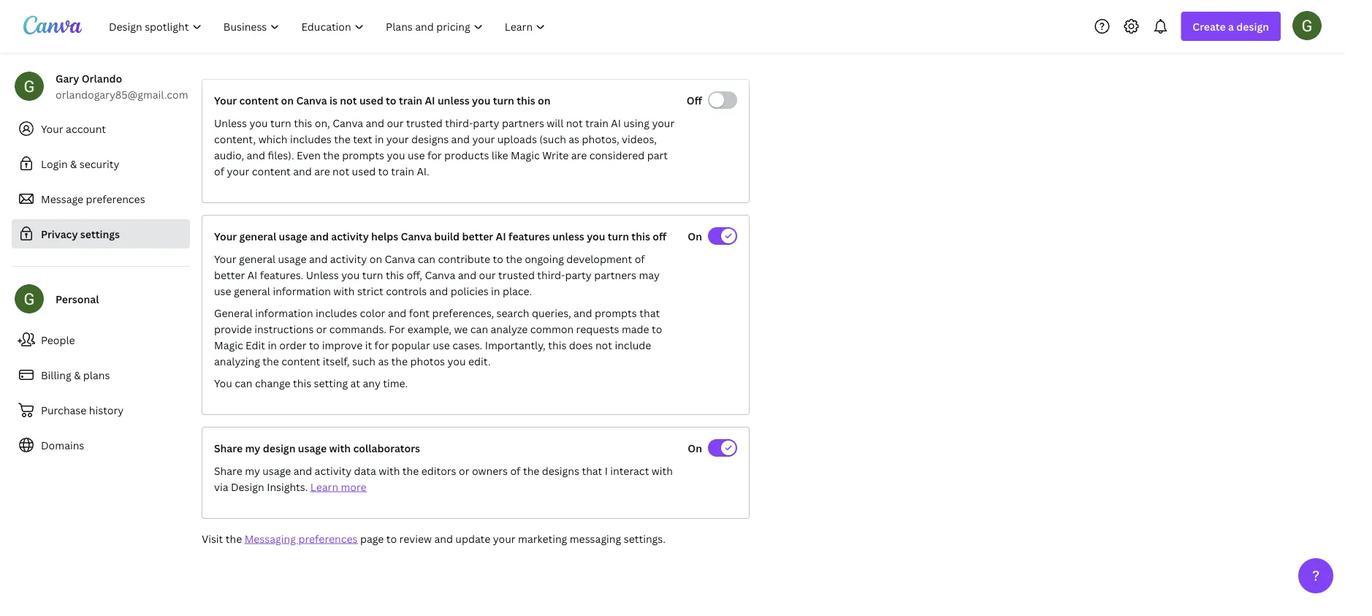 Task type: vqa. For each thing, say whether or not it's contained in the screenshot.
the and in Sharing and unsharing my Content Planner link
no



Task type: locate. For each thing, give the bounding box(es) containing it.
our down the 'your content on canva is not used to train ai unless you turn this on'
[[387, 116, 404, 130]]

0 horizontal spatial design
[[263, 441, 296, 455]]

ai
[[425, 93, 435, 107], [611, 116, 621, 130], [496, 229, 506, 243], [248, 268, 257, 282]]

1 horizontal spatial third-
[[537, 268, 565, 282]]

this
[[517, 93, 535, 107], [294, 116, 312, 130], [632, 229, 650, 243], [386, 268, 404, 282], [548, 338, 567, 352], [293, 376, 311, 390]]

as
[[569, 132, 580, 146], [378, 354, 389, 368]]

partners up uploads
[[502, 116, 544, 130]]

share inside share my usage and activity data with the editors or owners of the designs that i interact with via design insights.
[[214, 464, 242, 478]]

you up strict
[[341, 268, 360, 282]]

0 horizontal spatial as
[[378, 354, 389, 368]]

cases.
[[452, 338, 482, 352]]

2 vertical spatial general
[[234, 284, 270, 298]]

improve
[[322, 338, 363, 352]]

third- down the ongoing
[[537, 268, 565, 282]]

in inside unless you turn this on, canva and our trusted third-party partners will not train ai using your content, which includes the text in your designs and your uploads (such as photos, videos, audio, and files). even the prompts you use for products like magic write are considered part of your content and are not used to train ai.
[[375, 132, 384, 146]]

better up contribute
[[462, 229, 493, 243]]

audio,
[[214, 148, 244, 162]]

0 horizontal spatial use
[[214, 284, 231, 298]]

1 horizontal spatial as
[[569, 132, 580, 146]]

that
[[640, 306, 660, 320], [582, 464, 602, 478]]

1 vertical spatial on
[[688, 441, 702, 455]]

magic down uploads
[[511, 148, 540, 162]]

2 my from the top
[[245, 464, 260, 478]]

0 vertical spatial use
[[408, 148, 425, 162]]

my inside share my usage and activity data with the editors or owners of the designs that i interact with via design insights.
[[245, 464, 260, 478]]

1 horizontal spatial that
[[640, 306, 660, 320]]

1 vertical spatial better
[[214, 268, 245, 282]]

your general usage and activity helps canva build better ai features unless you turn this off
[[214, 229, 667, 243]]

you can change this setting at any time.
[[214, 376, 408, 390]]

on up will
[[538, 93, 551, 107]]

0 horizontal spatial partners
[[502, 116, 544, 130]]

1 vertical spatial unless
[[552, 229, 584, 243]]

in left place.
[[491, 284, 500, 298]]

better
[[462, 229, 493, 243], [214, 268, 245, 282]]

information up instructions
[[255, 306, 313, 320]]

use up ai.
[[408, 148, 425, 162]]

2 horizontal spatial use
[[433, 338, 450, 352]]

this left off,
[[386, 268, 404, 282]]

0 horizontal spatial in
[[268, 338, 277, 352]]

0 vertical spatial information
[[273, 284, 331, 298]]

1 vertical spatial magic
[[214, 338, 243, 352]]

this left off
[[632, 229, 650, 243]]

1 vertical spatial &
[[74, 368, 81, 382]]

0 horizontal spatial unless
[[214, 116, 247, 130]]

designs
[[411, 132, 449, 146], [542, 464, 579, 478]]

this left on,
[[294, 116, 312, 130]]

your for your account
[[41, 122, 63, 136]]

third- inside unless you turn this on, canva and our trusted third-party partners will not train ai using your content, which includes the text in your designs and your uploads (such as photos, videos, audio, and files). even the prompts you use for products like magic write are considered part of your content and are not used to train ai.
[[445, 116, 473, 130]]

0 horizontal spatial our
[[387, 116, 404, 130]]

use inside general information includes color and font preferences, search queries, and prompts that provide instructions or commands. for example, we can analyze common requests made to magic edit in order to improve it for popular use cases. importantly, this does not include analyzing the content itself, such as the photos you edit.
[[433, 338, 450, 352]]

login & security link
[[12, 149, 190, 178]]

1 horizontal spatial partners
[[594, 268, 637, 282]]

turn inside unless you turn this on, canva and our trusted third-party partners will not train ai using your content, which includes the text in your designs and your uploads (such as photos, videos, audio, and files). even the prompts you use for products like magic write are considered part of your content and are not used to train ai.
[[270, 116, 291, 130]]

products
[[444, 148, 489, 162]]

text
[[353, 132, 372, 146]]

as right (such
[[569, 132, 580, 146]]

unless up content,
[[214, 116, 247, 130]]

trusted up place.
[[498, 268, 535, 282]]

partners down 'development'
[[594, 268, 637, 282]]

the down features
[[506, 252, 522, 266]]

& for billing
[[74, 368, 81, 382]]

your inside your general usage and activity on canva can contribute to the ongoing development of better ai features. unless you turn this off, canva and our trusted third-party partners may use general information with strict controls and policies in place.
[[214, 252, 237, 266]]

part
[[647, 148, 668, 162]]

0 horizontal spatial third-
[[445, 116, 473, 130]]

turn up 'development'
[[608, 229, 629, 243]]

includes up even
[[290, 132, 332, 146]]

to inside unless you turn this on, canva and our trusted third-party partners will not train ai using your content, which includes the text in your designs and your uploads (such as photos, videos, audio, and files). even the prompts you use for products like magic write are considered part of your content and are not used to train ai.
[[378, 164, 389, 178]]

this inside unless you turn this on, canva and our trusted third-party partners will not train ai using your content, which includes the text in your designs and your uploads (such as photos, videos, audio, and files). even the prompts you use for products like magic write are considered part of your content and are not used to train ai.
[[294, 116, 312, 130]]

gary
[[56, 71, 79, 85]]

activity left helps
[[331, 229, 369, 243]]

1 horizontal spatial magic
[[511, 148, 540, 162]]

at
[[350, 376, 360, 390]]

1 vertical spatial unless
[[306, 268, 339, 282]]

0 vertical spatial share
[[214, 441, 243, 455]]

order
[[279, 338, 307, 352]]

in right text
[[375, 132, 384, 146]]

to left ai.
[[378, 164, 389, 178]]

0 vertical spatial designs
[[411, 132, 449, 146]]

design right a on the top right of page
[[1237, 19, 1269, 33]]

as inside general information includes color and font preferences, search queries, and prompts that provide instructions or commands. for example, we can analyze common requests made to magic edit in order to improve it for popular use cases. importantly, this does not include analyzing the content itself, such as the photos you edit.
[[378, 354, 389, 368]]

designs left i on the left
[[542, 464, 579, 478]]

not inside general information includes color and font preferences, search queries, and prompts that provide instructions or commands. for example, we can analyze common requests made to magic edit in order to improve it for popular use cases. importantly, this does not include analyzing the content itself, such as the photos you edit.
[[595, 338, 612, 352]]

1 vertical spatial share
[[214, 464, 242, 478]]

your inside "link"
[[41, 122, 63, 136]]

or
[[316, 322, 327, 336], [459, 464, 469, 478]]

0 vertical spatial general
[[239, 229, 276, 243]]

commands.
[[329, 322, 386, 336]]

partners
[[502, 116, 544, 130], [594, 268, 637, 282]]

2 vertical spatial of
[[510, 464, 521, 478]]

design inside dropdown button
[[1237, 19, 1269, 33]]

0 vertical spatial trusted
[[406, 116, 443, 130]]

not
[[340, 93, 357, 107], [566, 116, 583, 130], [333, 164, 349, 178], [595, 338, 612, 352]]

development
[[567, 252, 632, 266]]

our up policies
[[479, 268, 496, 282]]

1 vertical spatial party
[[565, 268, 592, 282]]

not right will
[[566, 116, 583, 130]]

turn up which
[[270, 116, 291, 130]]

0 vertical spatial prompts
[[342, 148, 384, 162]]

magic
[[511, 148, 540, 162], [214, 338, 243, 352]]

third- inside your general usage and activity on canva can contribute to the ongoing development of better ai features. unless you turn this off, canva and our trusted third-party partners may use general information with strict controls and policies in place.
[[537, 268, 565, 282]]

(such
[[540, 132, 566, 146]]

content inside unless you turn this on, canva and our trusted third-party partners will not train ai using your content, which includes the text in your designs and your uploads (such as photos, videos, audio, and files). even the prompts you use for products like magic write are considered part of your content and are not used to train ai.
[[252, 164, 291, 178]]

are
[[571, 148, 587, 162], [314, 164, 330, 178]]

0 horizontal spatial better
[[214, 268, 245, 282]]

party inside unless you turn this on, canva and our trusted third-party partners will not train ai using your content, which includes the text in your designs and your uploads (such as photos, videos, audio, and files). even the prompts you use for products like magic write are considered part of your content and are not used to train ai.
[[473, 116, 500, 130]]

0 horizontal spatial party
[[473, 116, 500, 130]]

1 horizontal spatial prompts
[[595, 306, 637, 320]]

1 vertical spatial that
[[582, 464, 602, 478]]

turn up uploads
[[493, 93, 514, 107]]

1 horizontal spatial or
[[459, 464, 469, 478]]

on
[[281, 93, 294, 107], [538, 93, 551, 107], [370, 252, 382, 266]]

party down 'development'
[[565, 268, 592, 282]]

on up which
[[281, 93, 294, 107]]

more
[[341, 480, 367, 494]]

general
[[239, 229, 276, 243], [239, 252, 276, 266], [234, 284, 270, 298]]

which
[[258, 132, 288, 146]]

instructions
[[255, 322, 314, 336]]

1 horizontal spatial preferences
[[298, 532, 358, 545]]

trusted inside your general usage and activity on canva can contribute to the ongoing development of better ai features. unless you turn this off, canva and our trusted third-party partners may use general information with strict controls and policies in place.
[[498, 268, 535, 282]]

usage inside your general usage and activity on canva can contribute to the ongoing development of better ai features. unless you turn this off, canva and our trusted third-party partners may use general information with strict controls and policies in place.
[[278, 252, 307, 266]]

includes inside unless you turn this on, canva and our trusted third-party partners will not train ai using your content, which includes the text in your designs and your uploads (such as photos, videos, audio, and files). even the prompts you use for products like magic write are considered part of your content and are not used to train ai.
[[290, 132, 332, 146]]

you
[[472, 93, 491, 107], [250, 116, 268, 130], [387, 148, 405, 162], [587, 229, 605, 243], [341, 268, 360, 282], [448, 354, 466, 368]]

prompts up the requests
[[595, 306, 637, 320]]

or inside general information includes color and font preferences, search queries, and prompts that provide instructions or commands. for example, we can analyze common requests made to magic edit in order to improve it for popular use cases. importantly, this does not include analyzing the content itself, such as the photos you edit.
[[316, 322, 327, 336]]

to right contribute
[[493, 252, 503, 266]]

0 vertical spatial unless
[[438, 93, 470, 107]]

0 vertical spatial as
[[569, 132, 580, 146]]

1 vertical spatial as
[[378, 354, 389, 368]]

1 horizontal spatial use
[[408, 148, 425, 162]]

use inside your general usage and activity on canva can contribute to the ongoing development of better ai features. unless you turn this off, canva and our trusted third-party partners may use general information with strict controls and policies in place.
[[214, 284, 231, 298]]

0 horizontal spatial designs
[[411, 132, 449, 146]]

share for share my design usage with collaborators
[[214, 441, 243, 455]]

1 horizontal spatial are
[[571, 148, 587, 162]]

your
[[652, 116, 675, 130], [386, 132, 409, 146], [472, 132, 495, 146], [227, 164, 249, 178], [493, 532, 516, 545]]

or right editors
[[459, 464, 469, 478]]

canva left is
[[296, 93, 327, 107]]

0 vertical spatial magic
[[511, 148, 540, 162]]

your
[[214, 93, 237, 107], [41, 122, 63, 136], [214, 229, 237, 243], [214, 252, 237, 266]]

1 vertical spatial trusted
[[498, 268, 535, 282]]

collaborators
[[353, 441, 420, 455]]

login & security
[[41, 157, 119, 171]]

1 horizontal spatial in
[[375, 132, 384, 146]]

content inside general information includes color and font preferences, search queries, and prompts that provide instructions or commands. for example, we can analyze common requests made to magic edit in order to improve it for popular use cases. importantly, this does not include analyzing the content itself, such as the photos you edit.
[[281, 354, 320, 368]]

preferences left "page"
[[298, 532, 358, 545]]

includes up commands.
[[316, 306, 357, 320]]

0 vertical spatial my
[[245, 441, 260, 455]]

turn up strict
[[362, 268, 383, 282]]

1 vertical spatial our
[[479, 268, 496, 282]]

1 vertical spatial prompts
[[595, 306, 637, 320]]

will
[[547, 116, 564, 130]]

1 horizontal spatial on
[[370, 252, 382, 266]]

0 horizontal spatial trusted
[[406, 116, 443, 130]]

1 horizontal spatial unless
[[552, 229, 584, 243]]

used right is
[[359, 93, 383, 107]]

is
[[330, 93, 338, 107]]

activity up strict
[[330, 252, 367, 266]]

third- up products
[[445, 116, 473, 130]]

activity up learn more on the bottom of the page
[[315, 464, 352, 478]]

are right write
[[571, 148, 587, 162]]

0 vertical spatial includes
[[290, 132, 332, 146]]

my
[[245, 441, 260, 455], [245, 464, 260, 478]]

0 horizontal spatial can
[[235, 376, 252, 390]]

0 horizontal spatial for
[[375, 338, 389, 352]]

content down files).
[[252, 164, 291, 178]]

0 horizontal spatial of
[[214, 164, 224, 178]]

content down "order"
[[281, 354, 320, 368]]

activity for data
[[315, 464, 352, 478]]

2 share from the top
[[214, 464, 242, 478]]

1 vertical spatial of
[[635, 252, 645, 266]]

1 vertical spatial third-
[[537, 268, 565, 282]]

that inside share my usage and activity data with the editors or owners of the designs that i interact with via design insights.
[[582, 464, 602, 478]]

edit.
[[468, 354, 491, 368]]

1 vertical spatial are
[[314, 164, 330, 178]]

people
[[41, 333, 75, 347]]

to
[[386, 93, 396, 107], [378, 164, 389, 178], [493, 252, 503, 266], [652, 322, 662, 336], [309, 338, 319, 352], [386, 532, 397, 545]]

1 my from the top
[[245, 441, 260, 455]]

of inside your general usage and activity on canva can contribute to the ongoing development of better ai features. unless you turn this off, canva and our trusted third-party partners may use general information with strict controls and policies in place.
[[635, 252, 645, 266]]

use down example, on the bottom
[[433, 338, 450, 352]]

off,
[[407, 268, 422, 282]]

party
[[473, 116, 500, 130], [565, 268, 592, 282]]

1 vertical spatial content
[[252, 164, 291, 178]]

learn
[[310, 480, 338, 494]]

0 vertical spatial of
[[214, 164, 224, 178]]

use inside unless you turn this on, canva and our trusted third-party partners will not train ai using your content, which includes the text in your designs and your uploads (such as photos, videos, audio, and files). even the prompts you use for products like magic write are considered part of your content and are not used to train ai.
[[408, 148, 425, 162]]

1 horizontal spatial designs
[[542, 464, 579, 478]]

1 on from the top
[[688, 229, 702, 243]]

that up made
[[640, 306, 660, 320]]

common
[[530, 322, 574, 336]]

train left ai.
[[391, 164, 414, 178]]

content,
[[214, 132, 256, 146]]

can right you
[[235, 376, 252, 390]]

can up off,
[[418, 252, 436, 266]]

settings
[[80, 227, 120, 241]]

design
[[1237, 19, 1269, 33], [263, 441, 296, 455]]

you up products
[[472, 93, 491, 107]]

helps
[[371, 229, 398, 243]]

for up ai.
[[427, 148, 442, 162]]

unless
[[438, 93, 470, 107], [552, 229, 584, 243]]

of down audio,
[[214, 164, 224, 178]]

my for design
[[245, 441, 260, 455]]

party inside your general usage and activity on canva can contribute to the ongoing development of better ai features. unless you turn this off, canva and our trusted third-party partners may use general information with strict controls and policies in place.
[[565, 268, 592, 282]]

to right made
[[652, 322, 662, 336]]

1 horizontal spatial trusted
[[498, 268, 535, 282]]

not down the requests
[[595, 338, 612, 352]]

include
[[615, 338, 651, 352]]

0 vertical spatial or
[[316, 322, 327, 336]]

better up 'general'
[[214, 268, 245, 282]]

0 vertical spatial design
[[1237, 19, 1269, 33]]

2 vertical spatial use
[[433, 338, 450, 352]]

off
[[687, 93, 702, 107]]

for inside general information includes color and font preferences, search queries, and prompts that provide instructions or commands. for example, we can analyze common requests made to magic edit in order to improve it for popular use cases. importantly, this does not include analyzing the content itself, such as the photos you edit.
[[375, 338, 389, 352]]

trusted down the 'your content on canva is not used to train ai unless you turn this on'
[[406, 116, 443, 130]]

canva
[[296, 93, 327, 107], [333, 116, 363, 130], [401, 229, 432, 243], [385, 252, 415, 266], [425, 268, 455, 282]]

any
[[363, 376, 381, 390]]

usage for on
[[278, 252, 307, 266]]

magic inside unless you turn this on, canva and our trusted third-party partners will not train ai using your content, which includes the text in your designs and your uploads (such as photos, videos, audio, and files). even the prompts you use for products like magic write are considered part of your content and are not used to train ai.
[[511, 148, 540, 162]]

canva up text
[[333, 116, 363, 130]]

1 vertical spatial use
[[214, 284, 231, 298]]

0 vertical spatial can
[[418, 252, 436, 266]]

are down even
[[314, 164, 330, 178]]

off
[[653, 229, 667, 243]]

1 vertical spatial can
[[470, 322, 488, 336]]

0 vertical spatial third-
[[445, 116, 473, 130]]

1 vertical spatial preferences
[[298, 532, 358, 545]]

2 horizontal spatial in
[[491, 284, 500, 298]]

2 vertical spatial can
[[235, 376, 252, 390]]

1 vertical spatial my
[[245, 464, 260, 478]]

your for your general usage and activity on canva can contribute to the ongoing development of better ai features. unless you turn this off, canva and our trusted third-party partners may use general information with strict controls and policies in place.
[[214, 252, 237, 266]]

the
[[334, 132, 351, 146], [323, 148, 340, 162], [506, 252, 522, 266], [263, 354, 279, 368], [391, 354, 408, 368], [402, 464, 419, 478], [523, 464, 540, 478], [226, 532, 242, 545]]

and
[[366, 116, 384, 130], [451, 132, 470, 146], [247, 148, 265, 162], [293, 164, 312, 178], [310, 229, 329, 243], [309, 252, 328, 266], [458, 268, 477, 282], [429, 284, 448, 298], [388, 306, 407, 320], [574, 306, 592, 320], [294, 464, 312, 478], [434, 532, 453, 545]]

0 vertical spatial preferences
[[86, 192, 145, 206]]

or up improve
[[316, 322, 327, 336]]

train up unless you turn this on, canva and our trusted third-party partners will not train ai using your content, which includes the text in your designs and your uploads (such as photos, videos, audio, and files). even the prompts you use for products like magic write are considered part of your content and are not used to train ai.
[[399, 93, 422, 107]]

designs inside unless you turn this on, canva and our trusted third-party partners will not train ai using your content, which includes the text in your designs and your uploads (such as photos, videos, audio, and files). even the prompts you use for products like magic write are considered part of your content and are not used to train ai.
[[411, 132, 449, 146]]

strict
[[357, 284, 383, 298]]

1 vertical spatial design
[[263, 441, 296, 455]]

ai left features
[[496, 229, 506, 243]]

settings.
[[624, 532, 666, 545]]

third-
[[445, 116, 473, 130], [537, 268, 565, 282]]

1 vertical spatial activity
[[330, 252, 367, 266]]

trusted
[[406, 116, 443, 130], [498, 268, 535, 282]]

your right update
[[493, 532, 516, 545]]

1 share from the top
[[214, 441, 243, 455]]

unless right features. on the left of the page
[[306, 268, 339, 282]]

your right using
[[652, 116, 675, 130]]

history
[[89, 403, 124, 417]]

0 horizontal spatial or
[[316, 322, 327, 336]]

activity
[[331, 229, 369, 243], [330, 252, 367, 266], [315, 464, 352, 478]]

train up photos,
[[585, 116, 609, 130]]

in right edit
[[268, 338, 277, 352]]

0 vertical spatial train
[[399, 93, 422, 107]]

0 vertical spatial better
[[462, 229, 493, 243]]

preferences down login & security link
[[86, 192, 145, 206]]

you down 'cases.'
[[448, 354, 466, 368]]

in inside your general usage and activity on canva can contribute to the ongoing development of better ai features. unless you turn this off, canva and our trusted third-party partners may use general information with strict controls and policies in place.
[[491, 284, 500, 298]]

learn more link
[[310, 480, 367, 494]]

0 vertical spatial on
[[688, 229, 702, 243]]

1 vertical spatial includes
[[316, 306, 357, 320]]

canva inside unless you turn this on, canva and our trusted third-party partners will not train ai using your content, which includes the text in your designs and your uploads (such as photos, videos, audio, and files). even the prompts you use for products like magic write are considered part of your content and are not used to train ai.
[[333, 116, 363, 130]]

0 vertical spatial for
[[427, 148, 442, 162]]

activity inside share my usage and activity data with the editors or owners of the designs that i interact with via design insights.
[[315, 464, 352, 478]]

the inside your general usage and activity on canva can contribute to the ongoing development of better ai features. unless you turn this off, canva and our trusted third-party partners may use general information with strict controls and policies in place.
[[506, 252, 522, 266]]

used down text
[[352, 164, 376, 178]]

for right the it
[[375, 338, 389, 352]]

usage inside share my usage and activity data with the editors or owners of the designs that i interact with via design insights.
[[263, 464, 291, 478]]

our inside unless you turn this on, canva and our trusted third-party partners will not train ai using your content, which includes the text in your designs and your uploads (such as photos, videos, audio, and files). even the prompts you use for products like magic write are considered part of your content and are not used to train ai.
[[387, 116, 404, 130]]

2 horizontal spatial of
[[635, 252, 645, 266]]

design for my
[[263, 441, 296, 455]]

0 vertical spatial unless
[[214, 116, 247, 130]]

party up uploads
[[473, 116, 500, 130]]

example,
[[408, 322, 452, 336]]

this up uploads
[[517, 93, 535, 107]]

unless
[[214, 116, 247, 130], [306, 268, 339, 282]]

ai left using
[[611, 116, 621, 130]]

with inside your general usage and activity on canva can contribute to the ongoing development of better ai features. unless you turn this off, canva and our trusted third-party partners may use general information with strict controls and policies in place.
[[333, 284, 355, 298]]

that left i on the left
[[582, 464, 602, 478]]

0 horizontal spatial magic
[[214, 338, 243, 352]]

prompts down text
[[342, 148, 384, 162]]

for
[[389, 322, 405, 336]]

activity inside your general usage and activity on canva can contribute to the ongoing development of better ai features. unless you turn this off, canva and our trusted third-party partners may use general information with strict controls and policies in place.
[[330, 252, 367, 266]]

queries,
[[532, 306, 571, 320]]

1 horizontal spatial our
[[479, 268, 496, 282]]

our
[[387, 116, 404, 130], [479, 268, 496, 282]]

1 vertical spatial train
[[585, 116, 609, 130]]

0 horizontal spatial that
[[582, 464, 602, 478]]

on for your general usage and activity helps canva build better ai features unless you turn this off
[[688, 229, 702, 243]]

ai left features. on the left of the page
[[248, 268, 257, 282]]

2 vertical spatial train
[[391, 164, 414, 178]]

2 on from the top
[[688, 441, 702, 455]]

to inside your general usage and activity on canva can contribute to the ongoing development of better ai features. unless you turn this off, canva and our trusted third-party partners may use general information with strict controls and policies in place.
[[493, 252, 503, 266]]

analyzing
[[214, 354, 260, 368]]

information down features. on the left of the page
[[273, 284, 331, 298]]

you down the 'your content on canva is not used to train ai unless you turn this on'
[[387, 148, 405, 162]]

0 vertical spatial our
[[387, 116, 404, 130]]

visit
[[202, 532, 223, 545]]

as inside unless you turn this on, canva and our trusted third-party partners will not train ai using your content, which includes the text in your designs and your uploads (such as photos, videos, audio, and files). even the prompts you use for products like magic write are considered part of your content and are not used to train ai.
[[569, 132, 580, 146]]

your general usage and activity on canva can contribute to the ongoing development of better ai features. unless you turn this off, canva and our trusted third-party partners may use general information with strict controls and policies in place.
[[214, 252, 660, 298]]

trusted inside unless you turn this on, canva and our trusted third-party partners will not train ai using your content, which includes the text in your designs and your uploads (such as photos, videos, audio, and files). even the prompts you use for products like magic write are considered part of your content and are not used to train ai.
[[406, 116, 443, 130]]

2 horizontal spatial can
[[470, 322, 488, 336]]

use up 'general'
[[214, 284, 231, 298]]

top level navigation element
[[99, 12, 558, 41]]

security
[[80, 157, 119, 171]]

1 horizontal spatial of
[[510, 464, 521, 478]]

as right such
[[378, 354, 389, 368]]

includes inside general information includes color and font preferences, search queries, and prompts that provide instructions or commands. for example, we can analyze common requests made to magic edit in order to improve it for popular use cases. importantly, this does not include analyzing the content itself, such as the photos you edit.
[[316, 306, 357, 320]]

turn inside your general usage and activity on canva can contribute to the ongoing development of better ai features. unless you turn this off, canva and our trusted third-party partners may use general information with strict controls and policies in place.
[[362, 268, 383, 282]]

design up insights.
[[263, 441, 296, 455]]

of right owners
[[510, 464, 521, 478]]

content up which
[[239, 93, 279, 107]]

general for your general usage and activity helps canva build better ai features unless you turn this off
[[239, 229, 276, 243]]



Task type: describe. For each thing, give the bounding box(es) containing it.
font
[[409, 306, 430, 320]]

usage for helps
[[279, 229, 308, 243]]

partners inside unless you turn this on, canva and our trusted third-party partners will not train ai using your content, which includes the text in your designs and your uploads (such as photos, videos, audio, and files). even the prompts you use for products like magic write are considered part of your content and are not used to train ai.
[[502, 116, 544, 130]]

to right is
[[386, 93, 396, 107]]

share my design usage with collaborators
[[214, 441, 420, 455]]

better inside your general usage and activity on canva can contribute to the ongoing development of better ai features. unless you turn this off, canva and our trusted third-party partners may use general information with strict controls and policies in place.
[[214, 268, 245, 282]]

features
[[509, 229, 550, 243]]

on for share my design usage with collaborators
[[688, 441, 702, 455]]

message preferences link
[[12, 184, 190, 213]]

policies
[[451, 284, 489, 298]]

with down collaborators
[[379, 464, 400, 478]]

billing & plans link
[[12, 360, 190, 389]]

uploads
[[497, 132, 537, 146]]

my for usage
[[245, 464, 260, 478]]

share for share my usage and activity data with the editors or owners of the designs that i interact with via design insights.
[[214, 464, 242, 478]]

on inside your general usage and activity on canva can contribute to the ongoing development of better ai features. unless you turn this off, canva and our trusted third-party partners may use general information with strict controls and policies in place.
[[370, 252, 382, 266]]

review
[[399, 532, 432, 545]]

messaging preferences link
[[245, 532, 358, 545]]

of inside unless you turn this on, canva and our trusted third-party partners will not train ai using your content, which includes the text in your designs and your uploads (such as photos, videos, audio, and files). even the prompts you use for products like magic write are considered part of your content and are not used to train ai.
[[214, 164, 224, 178]]

0 horizontal spatial are
[[314, 164, 330, 178]]

information inside general information includes color and font preferences, search queries, and prompts that provide instructions or commands. for example, we can analyze common requests made to magic edit in order to improve it for popular use cases. importantly, this does not include analyzing the content itself, such as the photos you edit.
[[255, 306, 313, 320]]

domains
[[41, 438, 84, 452]]

this left setting
[[293, 376, 311, 390]]

ai up unless you turn this on, canva and our trusted third-party partners will not train ai using your content, which includes the text in your designs and your uploads (such as photos, videos, audio, and files). even the prompts you use for products like magic write are considered part of your content and are not used to train ai.
[[425, 93, 435, 107]]

0 horizontal spatial on
[[281, 93, 294, 107]]

provide
[[214, 322, 252, 336]]

0 vertical spatial are
[[571, 148, 587, 162]]

in inside general information includes color and font preferences, search queries, and prompts that provide instructions or commands. for example, we can analyze common requests made to magic edit in order to improve it for popular use cases. importantly, this does not include analyzing the content itself, such as the photos you edit.
[[268, 338, 277, 352]]

gary orlando image
[[1293, 11, 1322, 40]]

you up which
[[250, 116, 268, 130]]

activity for on
[[330, 252, 367, 266]]

build
[[434, 229, 460, 243]]

files).
[[268, 148, 294, 162]]

interact
[[610, 464, 649, 478]]

to right "order"
[[309, 338, 319, 352]]

magic inside general information includes color and font preferences, search queries, and prompts that provide instructions or commands. for example, we can analyze common requests made to magic edit in order to improve it for popular use cases. importantly, this does not include analyzing the content itself, such as the photos you edit.
[[214, 338, 243, 352]]

using
[[624, 116, 650, 130]]

we
[[454, 322, 468, 336]]

can inside your general usage and activity on canva can contribute to the ongoing development of better ai features. unless you turn this off, canva and our trusted third-party partners may use general information with strict controls and policies in place.
[[418, 252, 436, 266]]

2 horizontal spatial on
[[538, 93, 551, 107]]

purchase
[[41, 403, 87, 417]]

you inside your general usage and activity on canva can contribute to the ongoing development of better ai features. unless you turn this off, canva and our trusted third-party partners may use general information with strict controls and policies in place.
[[341, 268, 360, 282]]

orlandogary85@gmail.com
[[56, 87, 188, 101]]

with right interact
[[652, 464, 673, 478]]

with up learn more link at bottom left
[[329, 441, 351, 455]]

your account
[[41, 122, 106, 136]]

does
[[569, 338, 593, 352]]

general information includes color and font preferences, search queries, and prompts that provide instructions or commands. for example, we can analyze common requests made to magic edit in order to improve it for popular use cases. importantly, this does not include analyzing the content itself, such as the photos you edit.
[[214, 306, 662, 368]]

unless inside unless you turn this on, canva and our trusted third-party partners will not train ai using your content, which includes the text in your designs and your uploads (such as photos, videos, audio, and files). even the prompts you use for products like magic write are considered part of your content and are not used to train ai.
[[214, 116, 247, 130]]

plans
[[83, 368, 110, 382]]

canva left build
[[401, 229, 432, 243]]

general
[[214, 306, 253, 320]]

ai.
[[417, 164, 429, 178]]

visit the messaging preferences page to review and update your marketing messaging settings.
[[202, 532, 666, 545]]

gary orlando orlandogary85@gmail.com
[[56, 71, 188, 101]]

1 horizontal spatial better
[[462, 229, 493, 243]]

on,
[[315, 116, 330, 130]]

& for login
[[70, 157, 77, 171]]

domains link
[[12, 430, 190, 460]]

i
[[605, 464, 608, 478]]

0 vertical spatial content
[[239, 93, 279, 107]]

your down audio,
[[227, 164, 249, 178]]

for inside unless you turn this on, canva and our trusted third-party partners will not train ai using your content, which includes the text in your designs and your uploads (such as photos, videos, audio, and files). even the prompts you use for products like magic write are considered part of your content and are not used to train ai.
[[427, 148, 442, 162]]

you up 'development'
[[587, 229, 605, 243]]

information inside your general usage and activity on canva can contribute to the ongoing development of better ai features. unless you turn this off, canva and our trusted third-party partners may use general information with strict controls and policies in place.
[[273, 284, 331, 298]]

people link
[[12, 325, 190, 354]]

0 horizontal spatial unless
[[438, 93, 470, 107]]

and inside share my usage and activity data with the editors or owners of the designs that i interact with via design insights.
[[294, 464, 312, 478]]

the right even
[[323, 148, 340, 162]]

change
[[255, 376, 291, 390]]

made
[[622, 322, 649, 336]]

the right visit at left bottom
[[226, 532, 242, 545]]

used inside unless you turn this on, canva and our trusted third-party partners will not train ai using your content, which includes the text in your designs and your uploads (such as photos, videos, audio, and files). even the prompts you use for products like magic write are considered part of your content and are not used to train ai.
[[352, 164, 376, 178]]

analyze
[[491, 322, 528, 336]]

your content on canva is not used to train ai unless you turn this on
[[214, 93, 551, 107]]

not down is
[[333, 164, 349, 178]]

the left text
[[334, 132, 351, 146]]

unless inside your general usage and activity on canva can contribute to the ongoing development of better ai features. unless you turn this off, canva and our trusted third-party partners may use general information with strict controls and policies in place.
[[306, 268, 339, 282]]

canva right off,
[[425, 268, 455, 282]]

not right is
[[340, 93, 357, 107]]

may
[[639, 268, 660, 282]]

activity for helps
[[331, 229, 369, 243]]

privacy settings
[[41, 227, 120, 241]]

this inside your general usage and activity on canva can contribute to the ongoing development of better ai features. unless you turn this off, canva and our trusted third-party partners may use general information with strict controls and policies in place.
[[386, 268, 404, 282]]

the right owners
[[523, 464, 540, 478]]

partners inside your general usage and activity on canva can contribute to the ongoing development of better ai features. unless you turn this off, canva and our trusted third-party partners may use general information with strict controls and policies in place.
[[594, 268, 637, 282]]

your right text
[[386, 132, 409, 146]]

importantly,
[[485, 338, 546, 352]]

designs inside share my usage and activity data with the editors or owners of the designs that i interact with via design insights.
[[542, 464, 579, 478]]

photos,
[[582, 132, 619, 146]]

billing & plans
[[41, 368, 110, 382]]

create
[[1193, 19, 1226, 33]]

you inside general information includes color and font preferences, search queries, and prompts that provide instructions or commands. for example, we can analyze common requests made to magic edit in order to improve it for popular use cases. importantly, this does not include analyzing the content itself, such as the photos you edit.
[[448, 354, 466, 368]]

create a design
[[1193, 19, 1269, 33]]

of inside share my usage and activity data with the editors or owners of the designs that i interact with via design insights.
[[510, 464, 521, 478]]

the up 'change'
[[263, 354, 279, 368]]

usage for data
[[263, 464, 291, 478]]

learn more
[[310, 480, 367, 494]]

your up like
[[472, 132, 495, 146]]

requests
[[576, 322, 619, 336]]

videos,
[[622, 132, 657, 146]]

edit
[[246, 338, 265, 352]]

login
[[41, 157, 68, 171]]

0 vertical spatial used
[[359, 93, 383, 107]]

your for your general usage and activity helps canva build better ai features unless you turn this off
[[214, 229, 237, 243]]

or inside share my usage and activity data with the editors or owners of the designs that i interact with via design insights.
[[459, 464, 469, 478]]

such
[[352, 354, 376, 368]]

create a design button
[[1181, 12, 1281, 41]]

prompts inside general information includes color and font preferences, search queries, and prompts that provide instructions or commands. for example, we can analyze common requests made to magic edit in order to improve it for popular use cases. importantly, this does not include analyzing the content itself, such as the photos you edit.
[[595, 306, 637, 320]]

the left editors
[[402, 464, 419, 478]]

setting
[[314, 376, 348, 390]]

this inside general information includes color and font preferences, search queries, and prompts that provide instructions or commands. for example, we can analyze common requests made to magic edit in order to improve it for popular use cases. importantly, this does not include analyzing the content itself, such as the photos you edit.
[[548, 338, 567, 352]]

message
[[41, 192, 83, 206]]

message preferences
[[41, 192, 145, 206]]

messaging
[[570, 532, 621, 545]]

insights.
[[267, 480, 308, 494]]

the down popular
[[391, 354, 408, 368]]

your for your content on canva is not used to train ai unless you turn this on
[[214, 93, 237, 107]]

design for a
[[1237, 19, 1269, 33]]

marketing
[[518, 532, 567, 545]]

even
[[297, 148, 321, 162]]

that inside general information includes color and font preferences, search queries, and prompts that provide instructions or commands. for example, we can analyze common requests made to magic edit in order to improve it for popular use cases. importantly, this does not include analyzing the content itself, such as the photos you edit.
[[640, 306, 660, 320]]

0 horizontal spatial preferences
[[86, 192, 145, 206]]

canva up off,
[[385, 252, 415, 266]]

general for your general usage and activity on canva can contribute to the ongoing development of better ai features. unless you turn this off, canva and our trusted third-party partners may use general information with strict controls and policies in place.
[[239, 252, 276, 266]]

unless you turn this on, canva and our trusted third-party partners will not train ai using your content, which includes the text in your designs and your uploads (such as photos, videos, audio, and files). even the prompts you use for products like magic write are considered part of your content and are not used to train ai.
[[214, 116, 675, 178]]

can inside general information includes color and font preferences, search queries, and prompts that provide instructions or commands. for example, we can analyze common requests made to magic edit in order to improve it for popular use cases. importantly, this does not include analyzing the content itself, such as the photos you edit.
[[470, 322, 488, 336]]

data
[[354, 464, 376, 478]]

your account link
[[12, 114, 190, 143]]

itself,
[[323, 354, 350, 368]]

ai inside unless you turn this on, canva and our trusted third-party partners will not train ai using your content, which includes the text in your designs and your uploads (such as photos, videos, audio, and files). even the prompts you use for products like magic write are considered part of your content and are not used to train ai.
[[611, 116, 621, 130]]

orlando
[[82, 71, 122, 85]]

to right "page"
[[386, 532, 397, 545]]

ai inside your general usage and activity on canva can contribute to the ongoing development of better ai features. unless you turn this off, canva and our trusted third-party partners may use general information with strict controls and policies in place.
[[248, 268, 257, 282]]

privacy settings link
[[12, 219, 190, 248]]

billing
[[41, 368, 71, 382]]

write
[[542, 148, 569, 162]]

via
[[214, 480, 228, 494]]

privacy
[[41, 227, 78, 241]]

features.
[[260, 268, 303, 282]]

prompts inside unless you turn this on, canva and our trusted third-party partners will not train ai using your content, which includes the text in your designs and your uploads (such as photos, videos, audio, and files). even the prompts you use for products like magic write are considered part of your content and are not used to train ai.
[[342, 148, 384, 162]]

controls
[[386, 284, 427, 298]]

our inside your general usage and activity on canva can contribute to the ongoing development of better ai features. unless you turn this off, canva and our trusted third-party partners may use general information with strict controls and policies in place.
[[479, 268, 496, 282]]

considered
[[589, 148, 645, 162]]

contribute
[[438, 252, 490, 266]]



